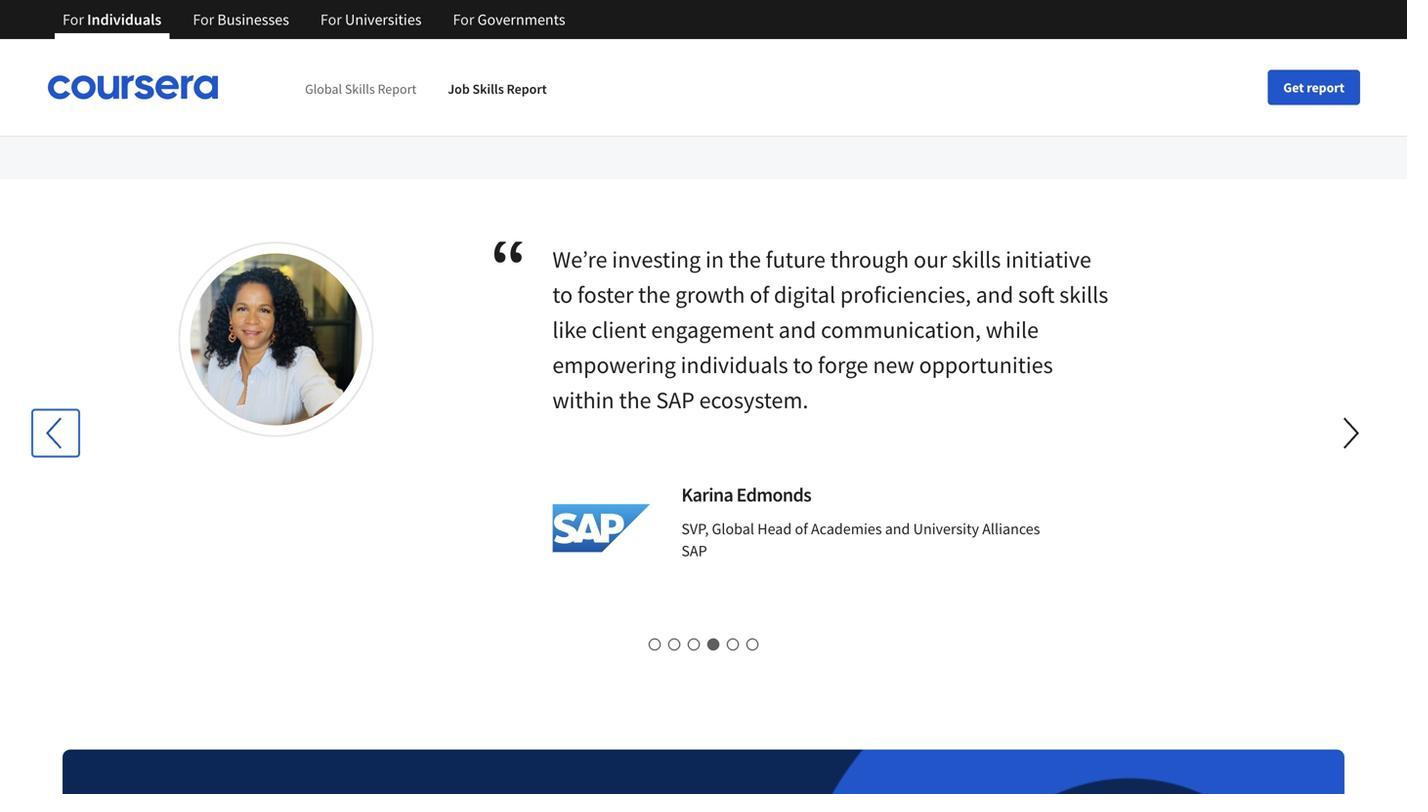 Task type: describe. For each thing, give the bounding box(es) containing it.
report
[[1307, 79, 1345, 96]]

0 vertical spatial to
[[553, 280, 573, 310]]

job skills report link
[[448, 80, 547, 98]]

academies
[[812, 520, 882, 539]]

for governments
[[453, 10, 566, 29]]

foster
[[578, 280, 634, 310]]

global skills report link
[[305, 80, 417, 98]]

sap inside svp, global head of academies and university alliances sap
[[682, 542, 708, 561]]

of inside we're investing in the future through our skills initiative to foster the growth of digital proficiencies, and soft skills like client engagement and communication, while empowering individuals to forge new opportunities within the sap ecosystem.
[[750, 280, 770, 310]]

0 horizontal spatial and
[[779, 316, 817, 345]]

individuals
[[87, 10, 162, 29]]

get report button
[[1269, 70, 1361, 105]]

soft
[[1019, 280, 1055, 310]]

global skills report
[[305, 80, 417, 98]]

karina montilla edmonds image
[[190, 254, 362, 440]]

svp,
[[682, 520, 709, 539]]

skills for global
[[345, 80, 375, 98]]

we're
[[553, 245, 608, 274]]

report for global skills report
[[378, 80, 417, 98]]

through
[[831, 245, 909, 274]]

1 vertical spatial the
[[639, 280, 671, 310]]

engagement
[[652, 316, 774, 345]]

forge
[[818, 351, 869, 380]]

sap inside we're investing in the future through our skills initiative to foster the growth of digital proficiencies, and soft skills like client engagement and communication, while empowering individuals to forge new opportunities within the sap ecosystem.
[[656, 386, 695, 415]]

client
[[592, 316, 647, 345]]

like
[[553, 316, 587, 345]]

global inside svp, global head of academies and university alliances sap
[[712, 520, 755, 539]]

0 vertical spatial skills
[[953, 245, 1002, 274]]

sap logo small image
[[553, 481, 651, 576]]

coursera logo image
[[47, 75, 219, 100]]

get report
[[1284, 79, 1345, 96]]

of inside svp, global head of academies and university alliances sap
[[795, 520, 808, 539]]

our
[[914, 245, 948, 274]]

alliances
[[983, 520, 1041, 539]]

for for governments
[[453, 10, 475, 29]]

proficiencies,
[[841, 280, 972, 310]]

opportunities
[[920, 351, 1054, 380]]

banner navigation
[[47, 0, 581, 39]]

skills for job
[[473, 80, 504, 98]]

go to next slide image
[[1329, 410, 1376, 457]]

job
[[448, 80, 470, 98]]

communication,
[[821, 316, 982, 345]]

0 vertical spatial the
[[729, 245, 762, 274]]

go to previous slide image
[[32, 410, 79, 457]]

svp, global head of academies and university alliances sap
[[682, 520, 1041, 561]]

investing
[[612, 245, 701, 274]]

and inside svp, global head of academies and university alliances sap
[[886, 520, 911, 539]]

head
[[758, 520, 792, 539]]

karina
[[682, 483, 734, 508]]

new
[[874, 351, 915, 380]]



Task type: vqa. For each thing, say whether or not it's contained in the screenshot.
& to the middle
no



Task type: locate. For each thing, give the bounding box(es) containing it.
to up like
[[553, 280, 573, 310]]

businesses
[[217, 10, 289, 29]]

1 report from the left
[[378, 80, 417, 98]]

report for job skills report
[[507, 80, 547, 98]]

for for individuals
[[63, 10, 84, 29]]

to
[[553, 280, 573, 310], [793, 351, 814, 380]]

2 report from the left
[[507, 80, 547, 98]]

for left the individuals
[[63, 10, 84, 29]]

2 horizontal spatial and
[[976, 280, 1014, 310]]

of left digital
[[750, 280, 770, 310]]

sap
[[656, 386, 695, 415], [682, 542, 708, 561]]

1 horizontal spatial and
[[886, 520, 911, 539]]

growth
[[676, 280, 745, 310]]

1 vertical spatial to
[[793, 351, 814, 380]]

universities
[[345, 10, 422, 29]]

university
[[914, 520, 980, 539]]

for left governments
[[453, 10, 475, 29]]

for for universities
[[321, 10, 342, 29]]

1 horizontal spatial global
[[712, 520, 755, 539]]

job skills report
[[448, 80, 547, 98]]

governments
[[478, 10, 566, 29]]

go to previous slide image
[[46, 418, 62, 449]]

initiative
[[1006, 245, 1092, 274]]

1 vertical spatial and
[[779, 316, 817, 345]]

global
[[305, 80, 342, 98], [712, 520, 755, 539]]

and left 'university' at the bottom of the page
[[886, 520, 911, 539]]

and
[[976, 280, 1014, 310], [779, 316, 817, 345], [886, 520, 911, 539]]

0 vertical spatial and
[[976, 280, 1014, 310]]

the
[[729, 245, 762, 274], [639, 280, 671, 310], [619, 386, 652, 415]]

and down digital
[[779, 316, 817, 345]]

slides element
[[63, 635, 1345, 655]]

for
[[63, 10, 84, 29], [193, 10, 214, 29], [321, 10, 342, 29], [453, 10, 475, 29]]

skills
[[953, 245, 1002, 274], [1060, 280, 1109, 310]]

skills right our
[[953, 245, 1002, 274]]

skills down for universities on the left of the page
[[345, 80, 375, 98]]

karina edmonds
[[682, 483, 812, 508]]

1 vertical spatial of
[[795, 520, 808, 539]]

for for businesses
[[193, 10, 214, 29]]

within
[[553, 386, 615, 415]]

1 horizontal spatial skills
[[1060, 280, 1109, 310]]

2 vertical spatial and
[[886, 520, 911, 539]]

1 for from the left
[[63, 10, 84, 29]]

for individuals
[[63, 10, 162, 29]]

the right in
[[729, 245, 762, 274]]

future
[[766, 245, 826, 274]]

global down banner navigation
[[305, 80, 342, 98]]

skills right the soft
[[1060, 280, 1109, 310]]

1 vertical spatial sap
[[682, 542, 708, 561]]

sap down svp,
[[682, 542, 708, 561]]

2 for from the left
[[193, 10, 214, 29]]

for businesses
[[193, 10, 289, 29]]

1 horizontal spatial of
[[795, 520, 808, 539]]

report
[[378, 80, 417, 98], [507, 80, 547, 98]]

0 vertical spatial sap
[[656, 386, 695, 415]]

edmonds
[[737, 483, 812, 508]]

for left businesses
[[193, 10, 214, 29]]

1 horizontal spatial report
[[507, 80, 547, 98]]

global down karina edmonds
[[712, 520, 755, 539]]

0 vertical spatial of
[[750, 280, 770, 310]]

the down empowering
[[619, 386, 652, 415]]

and up while
[[976, 280, 1014, 310]]

0 horizontal spatial skills
[[953, 245, 1002, 274]]

0 horizontal spatial global
[[305, 80, 342, 98]]

0 horizontal spatial of
[[750, 280, 770, 310]]

0 horizontal spatial to
[[553, 280, 573, 310]]

sap down individuals
[[656, 386, 695, 415]]

get
[[1284, 79, 1305, 96]]

the down 'investing'
[[639, 280, 671, 310]]

2 vertical spatial the
[[619, 386, 652, 415]]

0 horizontal spatial report
[[378, 80, 417, 98]]

1 vertical spatial skills
[[1060, 280, 1109, 310]]

to left forge on the right
[[793, 351, 814, 380]]

1 vertical spatial global
[[712, 520, 755, 539]]

of right head
[[795, 520, 808, 539]]

for left universities
[[321, 10, 342, 29]]

report right job
[[507, 80, 547, 98]]

digital
[[774, 280, 836, 310]]

4 for from the left
[[453, 10, 475, 29]]

skills right job
[[473, 80, 504, 98]]

1 horizontal spatial skills
[[473, 80, 504, 98]]

report left job
[[378, 80, 417, 98]]

of
[[750, 280, 770, 310], [795, 520, 808, 539]]

ecosystem.
[[700, 386, 809, 415]]

while
[[986, 316, 1039, 345]]

2 skills from the left
[[473, 80, 504, 98]]

1 skills from the left
[[345, 80, 375, 98]]

for universities
[[321, 10, 422, 29]]

3 for from the left
[[321, 10, 342, 29]]

0 vertical spatial global
[[305, 80, 342, 98]]

1 horizontal spatial to
[[793, 351, 814, 380]]

skills
[[345, 80, 375, 98], [473, 80, 504, 98]]

empowering
[[553, 351, 676, 380]]

in
[[706, 245, 725, 274]]

0 horizontal spatial skills
[[345, 80, 375, 98]]

we're investing in the future through our skills initiative to foster the growth of digital proficiencies, and soft skills like client engagement and communication, while empowering individuals to forge new opportunities within the sap ecosystem.
[[553, 245, 1109, 415]]

individuals
[[681, 351, 789, 380]]



